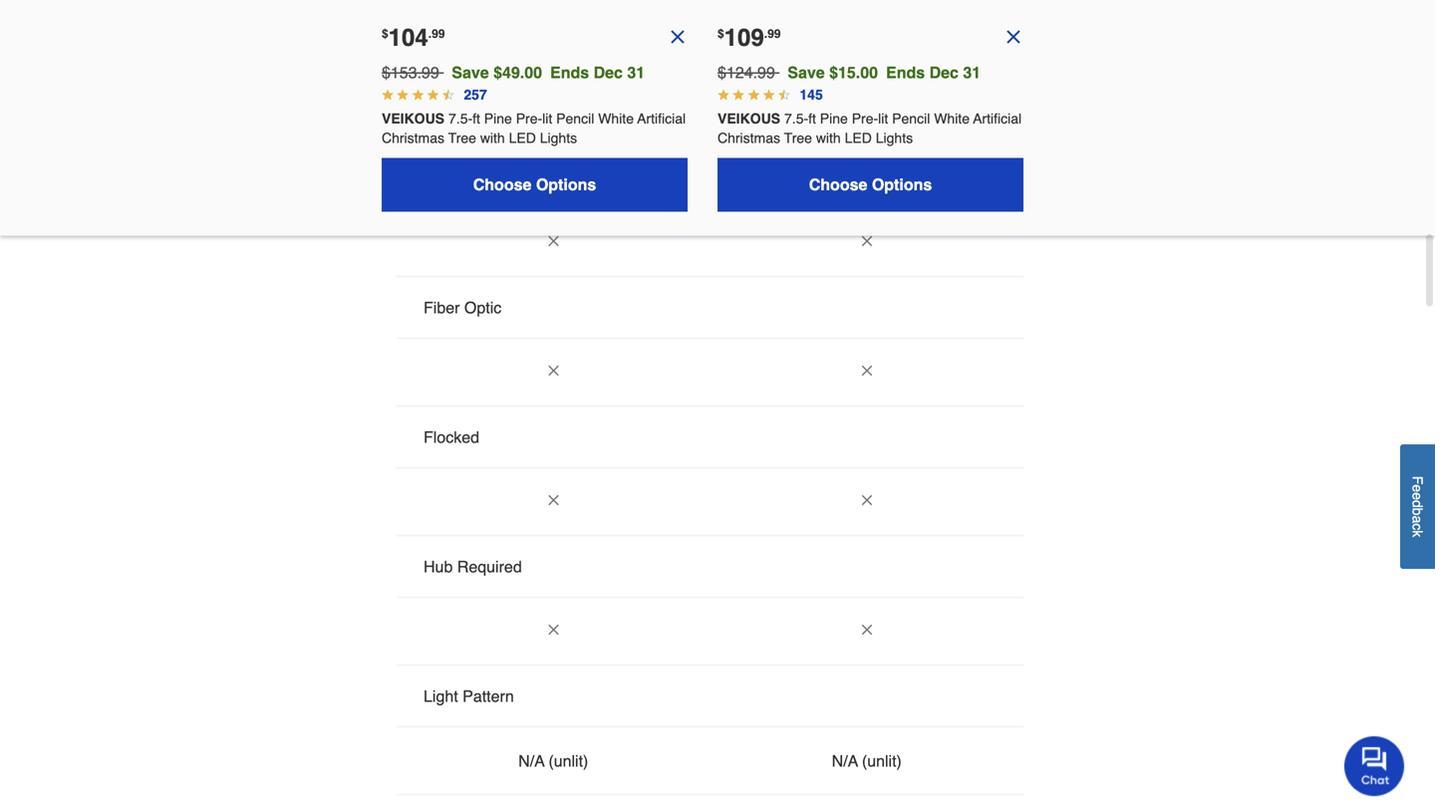 Task type: locate. For each thing, give the bounding box(es) containing it.
tree down 257
[[448, 130, 476, 146]]

1 white from the left
[[598, 111, 634, 127]]

1 horizontal spatial ends
[[886, 63, 925, 82]]

e up d
[[1410, 485, 1426, 492]]

veikous down $153.99
[[382, 111, 445, 127]]

$ up $124.99
[[718, 27, 724, 41]]

1 $ from the left
[[382, 27, 388, 41]]

2 tree from the left
[[784, 130, 812, 146]]

0 horizontal spatial ends
[[550, 63, 589, 82]]

white
[[598, 111, 634, 127], [934, 111, 970, 127]]

pine down 145
[[820, 111, 848, 127]]

2 choose from the left
[[809, 176, 867, 194]]

pre-
[[516, 111, 542, 127], [852, 111, 878, 127]]

1 horizontal spatial ft
[[808, 111, 816, 127]]

dec right $49.00
[[594, 63, 623, 82]]

104
[[388, 24, 428, 51]]

5 4.5 out of 5 stars element from the left
[[442, 89, 454, 101]]

1 dec from the left
[[594, 63, 623, 82]]

1 horizontal spatial lights
[[876, 130, 913, 146]]

4 4.5 out of 5 stars image from the left
[[442, 89, 454, 101]]

n/a
[[518, 752, 545, 770], [832, 752, 858, 770]]

. for 104
[[428, 27, 432, 41]]

1 horizontal spatial (unlit)
[[862, 752, 902, 770]]

1 horizontal spatial choose options
[[809, 176, 932, 194]]

optic
[[464, 298, 502, 317]]

1 horizontal spatial choose
[[809, 176, 867, 194]]

1 horizontal spatial dec
[[929, 63, 959, 82]]

choose down 145
[[809, 176, 867, 194]]

n/a (unlit)
[[518, 752, 588, 770], [832, 752, 902, 770]]

0 horizontal spatial 99
[[432, 27, 445, 41]]

99 inside $ 109 . 99
[[767, 27, 781, 41]]

0 horizontal spatial choose options
[[473, 176, 596, 194]]

0 horizontal spatial lights
[[540, 130, 577, 146]]

choose
[[473, 176, 532, 194], [809, 176, 867, 194]]

99 right 109
[[767, 27, 781, 41]]

1 horizontal spatial christmas
[[718, 130, 780, 146]]

pre- down $15.00
[[852, 111, 878, 127]]

artificial
[[637, 111, 686, 127], [973, 111, 1022, 127]]

lights
[[540, 130, 577, 146], [876, 130, 913, 146]]

2 4.5 out of 5 stars element from the left
[[397, 89, 409, 101]]

0 horizontal spatial 7.5-ft pine pre-lit pencil white artificial christmas tree with led lights
[[382, 111, 690, 146]]

save for 104
[[452, 63, 489, 82]]

0 horizontal spatial with
[[480, 130, 505, 146]]

0 horizontal spatial (unlit)
[[549, 752, 588, 770]]

1 horizontal spatial pre-
[[852, 111, 878, 127]]

1 e from the top
[[1410, 485, 1426, 492]]

christmas down $124.99
[[718, 130, 780, 146]]

1 4.5 out of 5 stars image from the left
[[397, 89, 409, 101]]

0 horizontal spatial 7.5-
[[449, 111, 473, 127]]

2 choose options from the left
[[809, 176, 932, 194]]

0 horizontal spatial white
[[598, 111, 634, 127]]

lights down save $49.00 ends dec 31 on the top of page
[[540, 130, 577, 146]]

e up b
[[1410, 492, 1426, 500]]

lit down save $15.00 ends dec 31
[[878, 111, 888, 127]]

christmas
[[382, 130, 445, 146], [718, 130, 780, 146]]

0 horizontal spatial pencil
[[556, 111, 594, 127]]

$ 109 . 99
[[718, 24, 781, 51]]

0 horizontal spatial n/a
[[518, 752, 545, 770]]

. up $124.99
[[764, 27, 767, 41]]

with down 145
[[816, 130, 841, 146]]

flocked
[[424, 428, 479, 446]]

1 artificial from the left
[[637, 111, 686, 127]]

1 4.5 out of 5 stars image from the left
[[382, 89, 394, 101]]

99 right 104
[[432, 27, 445, 41]]

1 horizontal spatial pine
[[820, 111, 848, 127]]

pre- down $49.00
[[516, 111, 542, 127]]

2 veikous from the left
[[718, 111, 780, 127]]

required
[[457, 558, 522, 576]]

7.5- down 257
[[449, 111, 473, 127]]

hub required
[[424, 558, 522, 576]]

1 horizontal spatial options
[[872, 176, 932, 194]]

0 horizontal spatial artificial
[[637, 111, 686, 127]]

6 4.5 out of 5 stars image from the left
[[763, 89, 775, 101]]

ends
[[550, 63, 589, 82], [886, 63, 925, 82]]

white down save $15.00 ends dec 31
[[934, 111, 970, 127]]

7.5-ft pine pre-lit pencil white artificial christmas tree with led lights down save $15.00 ends dec 31
[[718, 111, 1026, 146]]

1 horizontal spatial pencil
[[892, 111, 930, 127]]

save
[[452, 63, 489, 82], [788, 63, 825, 82]]

99 inside $ 104 . 99
[[432, 27, 445, 41]]

lights down save $15.00 ends dec 31
[[876, 130, 913, 146]]

choose options button
[[382, 158, 688, 212], [718, 158, 1024, 212]]

1 . from the left
[[428, 27, 432, 41]]

2 99 from the left
[[767, 27, 781, 41]]

options
[[536, 176, 596, 194], [872, 176, 932, 194]]

0 horizontal spatial christmas
[[382, 130, 445, 146]]

0 horizontal spatial choose options button
[[382, 158, 688, 212]]

pine down 257
[[484, 111, 512, 127]]

led
[[538, 104, 569, 123], [851, 104, 882, 123], [509, 130, 536, 146], [845, 130, 872, 146]]

pencil
[[556, 111, 594, 127], [892, 111, 930, 127]]

2 . from the left
[[764, 27, 767, 41]]

no image
[[1004, 27, 1024, 47], [545, 233, 561, 249], [859, 363, 875, 379], [859, 492, 875, 508], [545, 622, 561, 638]]

1 pine from the left
[[484, 111, 512, 127]]

1 7.5-ft pine pre-lit pencil white artificial christmas tree with led lights from the left
[[382, 111, 690, 146]]

2 $ from the left
[[718, 27, 724, 41]]

ft
[[473, 111, 480, 127], [808, 111, 816, 127]]

pattern
[[463, 687, 514, 706]]

christmas down $153.99
[[382, 130, 445, 146]]

dec
[[594, 63, 623, 82], [929, 63, 959, 82]]

lit down save $49.00 ends dec 31 on the top of page
[[542, 111, 552, 127]]

white down save $49.00 ends dec 31 on the top of page
[[598, 111, 634, 127]]

1 horizontal spatial tree
[[784, 130, 812, 146]]

1 (unlit) from the left
[[549, 752, 588, 770]]

2 (unlit) from the left
[[862, 752, 902, 770]]

tree
[[448, 130, 476, 146], [784, 130, 812, 146]]

0 horizontal spatial .
[[428, 27, 432, 41]]

k
[[1410, 530, 1426, 537]]

1 horizontal spatial $
[[718, 27, 724, 41]]

0 horizontal spatial pine
[[484, 111, 512, 127]]

1 31 from the left
[[627, 63, 645, 82]]

0 horizontal spatial pre-
[[516, 111, 542, 127]]

2 4.5 out of 5 stars image from the left
[[718, 89, 730, 101]]

veikous
[[382, 111, 445, 127], [718, 111, 780, 127]]

6 4.5 out of 5 stars element from the left
[[718, 89, 730, 101]]

$ 104 . 99
[[382, 24, 445, 51]]

1 4.5 out of 5 stars element from the left
[[382, 89, 394, 101]]

2 save from the left
[[788, 63, 825, 82]]

1 horizontal spatial n/a
[[832, 752, 858, 770]]

(unlit)
[[549, 752, 588, 770], [862, 752, 902, 770]]

1 lit from the left
[[542, 111, 552, 127]]

1 horizontal spatial 7.5-
[[784, 111, 808, 127]]

choose for 1st the choose options button from the right
[[809, 176, 867, 194]]

0 horizontal spatial 31
[[627, 63, 645, 82]]

5 4.5 out of 5 stars image from the left
[[748, 89, 760, 101]]

save $49.00 ends dec 31
[[452, 63, 645, 82]]

lit
[[542, 111, 552, 127], [878, 111, 888, 127]]

1 ends from the left
[[550, 63, 589, 82]]

2 lit from the left
[[878, 111, 888, 127]]

pencil down save $49.00 ends dec 31 on the top of page
[[556, 111, 594, 127]]

ends right $49.00
[[550, 63, 589, 82]]

1 options from the left
[[536, 176, 596, 194]]

31 for 109
[[963, 63, 981, 82]]

99 for 109
[[767, 27, 781, 41]]

1 horizontal spatial lit
[[878, 111, 888, 127]]

4.5 out of 5 stars image for tenth 4.5 out of 5 stars element from right
[[382, 89, 394, 101]]

1 horizontal spatial veikous
[[718, 111, 780, 127]]

0 horizontal spatial $
[[382, 27, 388, 41]]

tree down 145
[[784, 130, 812, 146]]

0 horizontal spatial choose
[[473, 176, 532, 194]]

pencil down save $15.00 ends dec 31
[[892, 111, 930, 127]]

no image
[[668, 27, 688, 47], [859, 233, 875, 249], [545, 363, 561, 379], [545, 492, 561, 508], [859, 622, 875, 638]]

veikous down $124.99
[[718, 111, 780, 127]]

3 4.5 out of 5 stars image from the left
[[427, 89, 439, 101]]

choose down 257
[[473, 176, 532, 194]]

2 artificial from the left
[[973, 111, 1022, 127]]

save $15.00 ends dec 31
[[788, 63, 981, 82]]

2 31 from the left
[[963, 63, 981, 82]]

0 horizontal spatial tree
[[448, 130, 476, 146]]

2 dec from the left
[[929, 63, 959, 82]]

7.5-ft pine pre-lit pencil white artificial christmas tree with led lights down save $49.00 ends dec 31 on the top of page
[[382, 111, 690, 146]]

$
[[382, 27, 388, 41], [718, 27, 724, 41]]

1 horizontal spatial white
[[934, 111, 970, 127]]

1 horizontal spatial choose options button
[[718, 158, 1024, 212]]

1 with from the left
[[480, 130, 505, 146]]

4.5 out of 5 stars image
[[382, 89, 394, 101], [412, 89, 424, 101], [427, 89, 439, 101], [442, 89, 454, 101], [748, 89, 760, 101], [763, 89, 775, 101]]

99
[[432, 27, 445, 41], [767, 27, 781, 41]]

1 horizontal spatial 99
[[767, 27, 781, 41]]

.
[[428, 27, 432, 41], [764, 27, 767, 41]]

2 choose options button from the left
[[718, 158, 1024, 212]]

pine
[[484, 111, 512, 127], [820, 111, 848, 127]]

4.5 out of 5 stars image for 5th 4.5 out of 5 stars element from the right
[[718, 89, 730, 101]]

1 99 from the left
[[432, 27, 445, 41]]

2 pre- from the left
[[852, 111, 878, 127]]

1 pre- from the left
[[516, 111, 542, 127]]

0 horizontal spatial lit
[[542, 111, 552, 127]]

2 lights from the left
[[876, 130, 913, 146]]

ft down 257
[[473, 111, 480, 127]]

2 7.5- from the left
[[784, 111, 808, 127]]

7 4.5 out of 5 stars element from the left
[[733, 89, 745, 101]]

1 horizontal spatial artificial
[[973, 111, 1022, 127]]

4.5 out of 5 stars image for 4th 4.5 out of 5 stars element from the right
[[733, 89, 745, 101]]

31
[[627, 63, 645, 82], [963, 63, 981, 82]]

1 horizontal spatial .
[[764, 27, 767, 41]]

1 horizontal spatial 7.5-ft pine pre-lit pencil white artificial christmas tree with led lights
[[718, 111, 1026, 146]]

7.5- down 145
[[784, 111, 808, 127]]

1 horizontal spatial 31
[[963, 63, 981, 82]]

4.5 out of 5 stars image for 9th 4.5 out of 5 stars element
[[763, 89, 775, 101]]

2 4.5 out of 5 stars image from the left
[[412, 89, 424, 101]]

. up $153.99
[[428, 27, 432, 41]]

$ inside $ 109 . 99
[[718, 27, 724, 41]]

0 horizontal spatial options
[[536, 176, 596, 194]]

1 save from the left
[[452, 63, 489, 82]]

ends right $15.00
[[886, 63, 925, 82]]

10 4.5 out of 5 stars element from the left
[[778, 89, 790, 101]]

3 4.5 out of 5 stars image from the left
[[733, 89, 745, 101]]

1 horizontal spatial with
[[816, 130, 841, 146]]

0 horizontal spatial veikous
[[382, 111, 445, 127]]

0 horizontal spatial dec
[[594, 63, 623, 82]]

save up 257
[[452, 63, 489, 82]]

choose options
[[473, 176, 596, 194], [809, 176, 932, 194]]

0 horizontal spatial n/a (unlit)
[[518, 752, 588, 770]]

. inside $ 109 . 99
[[764, 27, 767, 41]]

with down 257
[[480, 130, 505, 146]]

. inside $ 104 . 99
[[428, 27, 432, 41]]

7.5-ft pine pre-lit pencil white artificial christmas tree with led lights
[[382, 111, 690, 146], [718, 111, 1026, 146]]

2 ends from the left
[[886, 63, 925, 82]]

1 choose from the left
[[473, 176, 532, 194]]

$ up $153.99
[[382, 27, 388, 41]]

f
[[1410, 476, 1426, 485]]

save up 145
[[788, 63, 825, 82]]

4 4.5 out of 5 stars image from the left
[[778, 89, 790, 101]]

with
[[480, 130, 505, 146], [816, 130, 841, 146]]

1 horizontal spatial n/a (unlit)
[[832, 752, 902, 770]]

4.5 out of 5 stars element
[[382, 89, 394, 101], [397, 89, 409, 101], [412, 89, 424, 101], [427, 89, 439, 101], [442, 89, 454, 101], [718, 89, 730, 101], [733, 89, 745, 101], [748, 89, 760, 101], [763, 89, 775, 101], [778, 89, 790, 101]]

4 4.5 out of 5 stars element from the left
[[427, 89, 439, 101]]

1 horizontal spatial save
[[788, 63, 825, 82]]

dec right $15.00
[[929, 63, 959, 82]]

7.5-
[[449, 111, 473, 127], [784, 111, 808, 127]]

0 horizontal spatial save
[[452, 63, 489, 82]]

3 4.5 out of 5 stars element from the left
[[412, 89, 424, 101]]

ft down 145
[[808, 111, 816, 127]]

4.5 out of 5 stars image
[[397, 89, 409, 101], [718, 89, 730, 101], [733, 89, 745, 101], [778, 89, 790, 101]]

e
[[1410, 485, 1426, 492], [1410, 492, 1426, 500]]

f e e d b a c k
[[1410, 476, 1426, 537]]

0 horizontal spatial ft
[[473, 111, 480, 127]]

$ inside $ 104 . 99
[[382, 27, 388, 41]]



Task type: vqa. For each thing, say whether or not it's contained in the screenshot.
rightmost 99
yes



Task type: describe. For each thing, give the bounding box(es) containing it.
ends for 109
[[886, 63, 925, 82]]

2 e from the top
[[1410, 492, 1426, 500]]

$124.99
[[718, 63, 775, 82]]

2 n/a (unlit) from the left
[[832, 752, 902, 770]]

fiber
[[424, 298, 460, 317]]

1 veikous from the left
[[382, 111, 445, 127]]

1 lights from the left
[[540, 130, 577, 146]]

ends for 104
[[550, 63, 589, 82]]

2 pine from the left
[[820, 111, 848, 127]]

2 options from the left
[[872, 176, 932, 194]]

$ for 104
[[382, 27, 388, 41]]

2 7.5-ft pine pre-lit pencil white artificial christmas tree with led lights from the left
[[718, 111, 1026, 146]]

1 choose options button from the left
[[382, 158, 688, 212]]

light pattern
[[424, 687, 514, 706]]

dec for 104
[[594, 63, 623, 82]]

d
[[1410, 500, 1426, 508]]

1 tree from the left
[[448, 130, 476, 146]]

8 4.5 out of 5 stars element from the left
[[748, 89, 760, 101]]

1 n/a (unlit) from the left
[[518, 752, 588, 770]]

b
[[1410, 508, 1426, 516]]

$15.00
[[829, 63, 878, 82]]

a
[[1410, 516, 1426, 523]]

2 ft from the left
[[808, 111, 816, 127]]

4.5 out of 5 stars image for 5th 4.5 out of 5 stars element from the left
[[442, 89, 454, 101]]

dec for 109
[[929, 63, 959, 82]]

99 for 104
[[432, 27, 445, 41]]

1 ft from the left
[[473, 111, 480, 127]]

9 4.5 out of 5 stars element from the left
[[763, 89, 775, 101]]

. for 109
[[764, 27, 767, 41]]

4.5 out of 5 stars image for second 4.5 out of 5 stars element
[[397, 89, 409, 101]]

4.5 out of 5 stars image for 4th 4.5 out of 5 stars element from the left
[[427, 89, 439, 101]]

choose for second the choose options button from right
[[473, 176, 532, 194]]

$153.99
[[382, 63, 439, 82]]

2 white from the left
[[934, 111, 970, 127]]

f e e d b a c k button
[[1400, 444, 1435, 569]]

save for 109
[[788, 63, 825, 82]]

1 n/a from the left
[[518, 752, 545, 770]]

2 christmas from the left
[[718, 130, 780, 146]]

$49.00
[[493, 63, 542, 82]]

4.5 out of 5 stars image for 3rd 4.5 out of 5 stars element from the right
[[748, 89, 760, 101]]

31 for 104
[[627, 63, 645, 82]]

1 christmas from the left
[[382, 130, 445, 146]]

4.5 out of 5 stars image for third 4.5 out of 5 stars element from the left
[[412, 89, 424, 101]]

1 7.5- from the left
[[449, 111, 473, 127]]

4.5 out of 5 stars image for 10th 4.5 out of 5 stars element from the left
[[778, 89, 790, 101]]

2 pencil from the left
[[892, 111, 930, 127]]

c
[[1410, 523, 1426, 530]]

1 pencil from the left
[[556, 111, 594, 127]]

$ for 109
[[718, 27, 724, 41]]

145
[[800, 87, 823, 103]]

2 n/a from the left
[[832, 752, 858, 770]]

257
[[464, 87, 487, 103]]

fiber optic
[[424, 298, 502, 317]]

109
[[724, 24, 764, 51]]

2 with from the left
[[816, 130, 841, 146]]

hub
[[424, 558, 453, 576]]

1 choose options from the left
[[473, 176, 596, 194]]

chat invite button image
[[1344, 736, 1405, 796]]

light
[[424, 687, 458, 706]]



